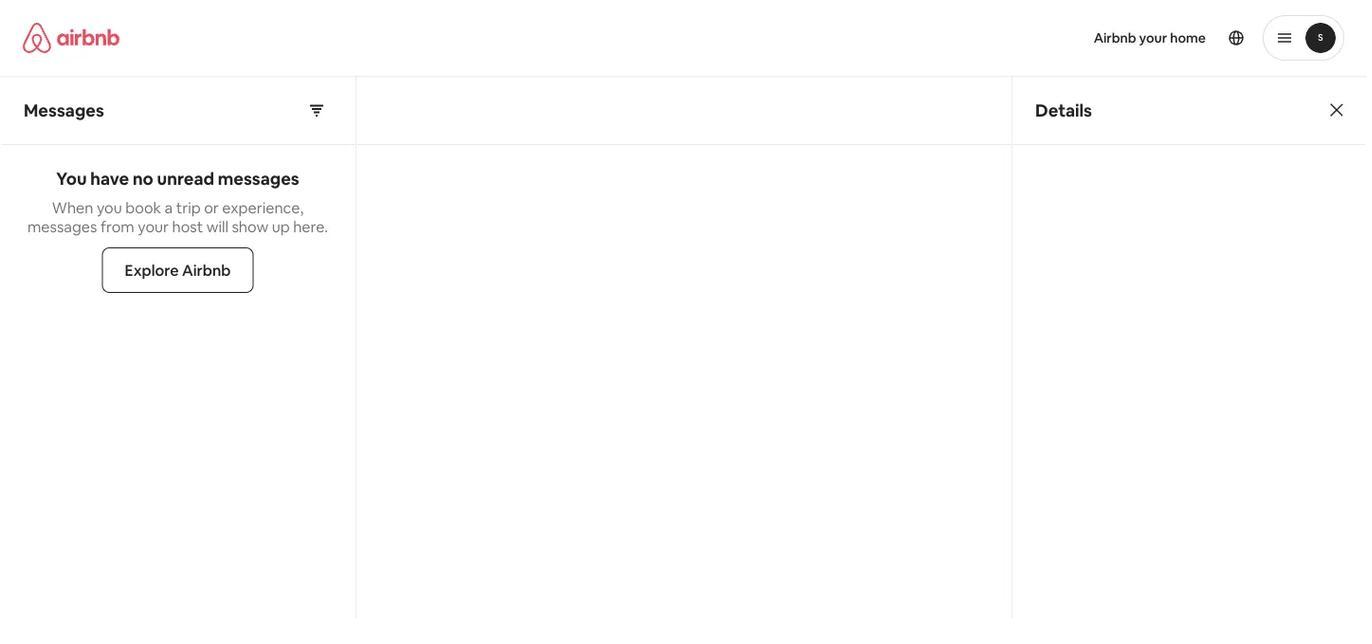 Task type: locate. For each thing, give the bounding box(es) containing it.
when
[[52, 198, 93, 217]]

no
[[133, 168, 153, 190]]

host
[[172, 217, 203, 236]]

airbnb your home link
[[1083, 18, 1218, 58]]

your
[[1140, 29, 1168, 46], [138, 217, 169, 236]]

profile element
[[707, 0, 1345, 76]]

1 horizontal spatial messages
[[218, 168, 299, 190]]

0 vertical spatial airbnb
[[1094, 29, 1137, 46]]

0 vertical spatial your
[[1140, 29, 1168, 46]]

explore airbnb link
[[102, 248, 254, 293]]

0 horizontal spatial your
[[138, 217, 169, 236]]

you
[[97, 198, 122, 217]]

1 horizontal spatial airbnb
[[1094, 29, 1137, 46]]

your left host
[[138, 217, 169, 236]]

from
[[100, 217, 134, 236]]

airbnb your home
[[1094, 29, 1207, 46]]

1 horizontal spatial your
[[1140, 29, 1168, 46]]

0 horizontal spatial messages
[[27, 217, 97, 236]]

airbnb left "home"
[[1094, 29, 1137, 46]]

experience,
[[222, 198, 304, 217]]

messages up experience,
[[218, 168, 299, 190]]

explore
[[125, 260, 179, 280]]

messages
[[218, 168, 299, 190], [27, 217, 97, 236]]

airbnb down "will"
[[182, 260, 231, 280]]

your left "home"
[[1140, 29, 1168, 46]]

book
[[125, 198, 161, 217]]

messages down you
[[27, 217, 97, 236]]

1 vertical spatial your
[[138, 217, 169, 236]]

home
[[1171, 29, 1207, 46]]

airbnb inside profile element
[[1094, 29, 1137, 46]]

0 horizontal spatial airbnb
[[182, 260, 231, 280]]

airbnb
[[1094, 29, 1137, 46], [182, 260, 231, 280]]

or
[[204, 198, 219, 217]]

0 vertical spatial messages
[[218, 168, 299, 190]]

1 vertical spatial airbnb
[[182, 260, 231, 280]]

unread
[[157, 168, 214, 190]]



Task type: describe. For each thing, give the bounding box(es) containing it.
show
[[232, 217, 269, 236]]

you have no unread messages when you book a trip or experience, messages from your host will show up here.
[[27, 168, 328, 236]]

airbnb inside messaging page main contents element
[[182, 260, 231, 280]]

messaging page main contents element
[[0, 76, 1368, 618]]

you
[[56, 168, 87, 190]]

trip
[[176, 198, 201, 217]]

messages
[[24, 99, 104, 121]]

your inside "airbnb your home" link
[[1140, 29, 1168, 46]]

your inside you have no unread messages when you book a trip or experience, messages from your host will show up here.
[[138, 217, 169, 236]]

a
[[165, 198, 173, 217]]

have
[[90, 168, 129, 190]]

details
[[1036, 99, 1093, 121]]

will
[[206, 217, 229, 236]]

explore airbnb
[[125, 260, 231, 280]]

up
[[272, 217, 290, 236]]

1 vertical spatial messages
[[27, 217, 97, 236]]

here.
[[293, 217, 328, 236]]

filter conversations. current filter: all conversations image
[[309, 103, 324, 118]]



Task type: vqa. For each thing, say whether or not it's contained in the screenshot.
messages to the right
yes



